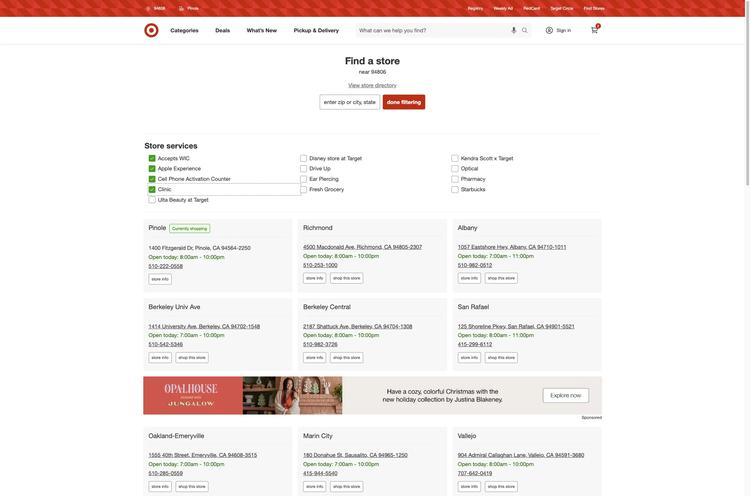 Task type: vqa. For each thing, say whether or not it's contained in the screenshot.
'Weekly Ad'
yes



Task type: describe. For each thing, give the bounding box(es) containing it.
drive
[[310, 165, 322, 172]]

albany
[[458, 224, 478, 232]]

8:00am for berkeley central
[[335, 332, 353, 339]]

0419
[[480, 471, 492, 477]]

510-982-3726 link
[[303, 342, 338, 348]]

filtering
[[401, 99, 421, 106]]

at for store
[[341, 155, 346, 162]]

advertisement region
[[143, 377, 602, 415]]

optical
[[461, 165, 478, 172]]

94702-
[[231, 323, 248, 330]]

store inside view store directory link
[[361, 82, 374, 89]]

fitzgerald
[[162, 245, 186, 252]]

store down 125 shoreline pkwy, san rafael, ca 94901-5521 open today: 8:00am - 11:00pm 415-299-6112
[[506, 356, 515, 361]]

marin
[[303, 433, 320, 440]]

510- for albany
[[458, 262, 469, 269]]

ear
[[310, 176, 318, 183]]

vallejo link
[[458, 433, 478, 441]]

shop for richmond
[[333, 276, 342, 281]]

Apple Experience checkbox
[[149, 166, 155, 172]]

store info for berkeley univ ave
[[152, 356, 169, 361]]

ca inside 125 shoreline pkwy, san rafael, ca 94901-5521 open today: 8:00am - 11:00pm 415-299-6112
[[537, 323, 544, 330]]

shop for berkeley central
[[333, 356, 342, 361]]

eastshore
[[472, 244, 496, 251]]

store info for berkeley central
[[306, 356, 323, 361]]

oakland-emeryville link
[[149, 433, 206, 441]]

store info link for san rafael
[[458, 353, 481, 364]]

oakland-emeryville
[[149, 433, 204, 440]]

store down 1057 eastshore hwy, albany, ca 94710-1011 open today: 7:00am - 11:00pm 510-982-0512
[[506, 276, 515, 281]]

enter zip or city, state
[[324, 99, 376, 106]]

piercing
[[319, 176, 339, 183]]

1400 fitzgerald dr, pinole, ca 94564-2250 open today: 8:00am - 10:00pm 510-222-0558
[[149, 245, 251, 270]]

8:00am for richmond
[[335, 253, 353, 260]]

ca for oakland-emeryville
[[219, 453, 226, 459]]

4500
[[303, 244, 315, 251]]

store info for oakland-emeryville
[[152, 485, 169, 490]]

albany link
[[458, 224, 479, 232]]

st,
[[337, 453, 343, 459]]

store down 1414 university ave, berkeley, ca 94702-1548 open today: 7:00am - 10:00pm 510-542-5346 at the left of the page
[[196, 356, 206, 361]]

emeryville
[[175, 433, 204, 440]]

- for oakland-emeryville
[[200, 462, 202, 468]]

new
[[266, 27, 277, 34]]

target circle link
[[551, 6, 573, 11]]

target for disney store at target
[[347, 155, 362, 162]]

pickup & delivery link
[[288, 23, 347, 38]]

707-
[[458, 471, 469, 477]]

circle
[[563, 6, 573, 11]]

san inside 125 shoreline pkwy, san rafael, ca 94901-5521 open today: 8:00am - 11:00pm 415-299-6112
[[508, 323, 517, 330]]

or
[[347, 99, 352, 106]]

this for albany
[[498, 276, 505, 281]]

open for marin city
[[303, 462, 317, 468]]

store info link for vallejo
[[458, 482, 481, 493]]

store down 510-982-3726 link
[[306, 356, 316, 361]]

2187 shattuck ave, berkeley, ca 94704-1308 open today: 8:00am - 10:00pm 510-982-3726
[[303, 323, 412, 348]]

today: for berkeley univ ave
[[163, 332, 179, 339]]

dr,
[[187, 245, 194, 252]]

rafael
[[471, 303, 489, 311]]

ca for berkeley univ ave
[[222, 323, 229, 330]]

2
[[597, 24, 599, 28]]

1000
[[326, 262, 338, 269]]

store down 1555 40th street, emeryville, ca 94608-3515 open today: 7:00am - 10:00pm 510-285-0559
[[196, 485, 206, 490]]

904 admiral callaghan lane, vallejo, ca 94591-3680 open today: 8:00am - 10:00pm 707-642-0419
[[458, 453, 584, 477]]

pickup & delivery
[[294, 27, 339, 34]]

store down 4500 macdonald ave, richmond, ca 94805-2307 open today: 8:00am - 10:00pm 510-253-1000
[[351, 276, 360, 281]]

Ulta Beauty at Target checkbox
[[149, 197, 155, 204]]

services
[[166, 141, 197, 150]]

ca inside 904 admiral callaghan lane, vallejo, ca 94591-3680 open today: 8:00am - 10:00pm 707-642-0419
[[547, 453, 554, 459]]

ave, for berkeley central
[[340, 323, 350, 330]]

1414 university ave, berkeley, ca 94702-1548 open today: 7:00am - 10:00pm 510-542-5346
[[149, 323, 260, 348]]

info for richmond
[[317, 276, 323, 281]]

delivery
[[318, 27, 339, 34]]

store services group
[[149, 153, 603, 205]]

125 shoreline pkwy, san rafael, ca 94901-5521 open today: 8:00am - 11:00pm 415-299-6112
[[458, 323, 575, 348]]

berkeley, for berkeley univ ave
[[199, 323, 221, 330]]

activation
[[186, 176, 210, 183]]

target circle
[[551, 6, 573, 11]]

rafael,
[[519, 323, 535, 330]]

store down 299-
[[461, 356, 470, 361]]

berkeley univ ave link
[[149, 303, 202, 311]]

10:00pm for berkeley central
[[358, 332, 379, 339]]

store down 707-
[[461, 485, 470, 490]]

shop this store button for berkeley central
[[330, 353, 363, 364]]

store inside store services group
[[327, 155, 340, 162]]

store info for san rafael
[[461, 356, 478, 361]]

982- for berkeley central
[[314, 342, 326, 348]]

deals
[[215, 27, 230, 34]]

store down 944- on the bottom left of page
[[306, 485, 316, 490]]

store down 222-
[[152, 277, 161, 282]]

albany,
[[510, 244, 527, 251]]

deals link
[[210, 23, 238, 38]]

enter zip or city, state button
[[320, 95, 380, 110]]

store down the 2187 shattuck ave, berkeley, ca 94704-1308 open today: 8:00am - 10:00pm 510-982-3726
[[351, 356, 360, 361]]

7:00am for albany
[[490, 253, 508, 260]]

store info link for oakland-emeryville
[[149, 482, 172, 493]]

store down 285-
[[152, 485, 161, 490]]

find for stores
[[584, 6, 592, 11]]

- inside 125 shoreline pkwy, san rafael, ca 94901-5521 open today: 8:00am - 11:00pm 415-299-6112
[[509, 332, 511, 339]]

shop for vallejo
[[488, 485, 497, 490]]

ca for pinole
[[213, 245, 220, 252]]

415-299-6112 link
[[458, 342, 492, 348]]

store info link for marin city
[[303, 482, 326, 493]]

weekly ad
[[494, 6, 513, 11]]

today: for oakland-emeryville
[[163, 462, 179, 468]]

beauty
[[169, 197, 186, 203]]

lane,
[[514, 453, 527, 459]]

2307
[[410, 244, 422, 251]]

store down 542-
[[152, 356, 161, 361]]

state
[[364, 99, 376, 106]]

- for marin city
[[354, 462, 356, 468]]

Kendra Scott x Target checkbox
[[452, 155, 459, 162]]

emeryville,
[[192, 453, 218, 459]]

1 vertical spatial pinole
[[149, 224, 166, 232]]

0559
[[171, 471, 183, 477]]

in
[[568, 27, 571, 33]]

apple experience
[[158, 165, 201, 172]]

berkeley for berkeley central
[[303, 303, 328, 311]]

at for beauty
[[188, 197, 192, 203]]

store info link for berkeley univ ave
[[149, 353, 172, 364]]

ulta beauty at target
[[158, 197, 209, 203]]

this for berkeley central
[[344, 356, 350, 361]]

1555
[[149, 453, 161, 459]]

store down 253-
[[306, 276, 316, 281]]

707-642-0419 link
[[458, 471, 492, 477]]

125 shoreline pkwy, san rafael, ca 94901-5521 link
[[458, 323, 575, 330]]

pinole inside 'dropdown button'
[[188, 6, 199, 11]]

this for berkeley univ ave
[[189, 356, 195, 361]]

fresh grocery
[[310, 186, 344, 193]]

shop this store button for vallejo
[[485, 482, 518, 493]]

store inside find a store near 94806
[[376, 55, 400, 67]]

510- for richmond
[[303, 262, 314, 269]]

Cell Phone Activation Counter checkbox
[[149, 176, 155, 183]]

1057 eastshore hwy, albany, ca 94710-1011 open today: 7:00am - 11:00pm 510-982-0512
[[458, 244, 567, 269]]

store info for albany
[[461, 276, 478, 281]]

univ
[[175, 303, 188, 311]]

904 admiral callaghan lane, vallejo, ca 94591-3680 link
[[458, 453, 584, 459]]

1011
[[555, 244, 567, 251]]

- for albany
[[509, 253, 511, 260]]

7:00am for oakland-emeryville
[[180, 462, 198, 468]]

a
[[368, 55, 374, 67]]

today: for albany
[[473, 253, 488, 260]]

wic
[[179, 155, 190, 162]]

find stores link
[[584, 6, 605, 11]]

ca for albany
[[529, 244, 536, 251]]

shattuck
[[317, 323, 338, 330]]

store
[[145, 141, 164, 150]]

1308
[[400, 323, 412, 330]]

- for richmond
[[354, 253, 356, 260]]

info for pinole
[[162, 277, 169, 282]]

store down 904 admiral callaghan lane, vallejo, ca 94591-3680 open today: 8:00am - 10:00pm 707-642-0419
[[506, 485, 515, 490]]

store info for pinole
[[152, 277, 169, 282]]

shop this store for marin city
[[333, 485, 360, 490]]

94608-
[[228, 453, 245, 459]]

today: inside 904 admiral callaghan lane, vallejo, ca 94591-3680 open today: 8:00am - 10:00pm 707-642-0419
[[473, 462, 488, 468]]

Disney store at Target checkbox
[[300, 155, 307, 162]]

285-
[[160, 471, 171, 477]]

ave, for berkeley univ ave
[[187, 323, 198, 330]]

today: for berkeley central
[[318, 332, 333, 339]]

10:00pm inside 904 admiral callaghan lane, vallejo, ca 94591-3680 open today: 8:00am - 10:00pm 707-642-0419
[[513, 462, 534, 468]]

starbucks
[[461, 186, 486, 193]]

berkeley, for berkeley central
[[351, 323, 373, 330]]

2250
[[239, 245, 251, 252]]

view store directory link
[[136, 82, 609, 89]]

store info link for pinole
[[149, 274, 172, 285]]

94805-
[[393, 244, 410, 251]]

drive up
[[310, 165, 331, 172]]

shop this store button for marin city
[[330, 482, 363, 493]]

10:00pm for berkeley univ ave
[[203, 332, 224, 339]]

admiral
[[469, 453, 487, 459]]

categories
[[171, 27, 199, 34]]

info for berkeley central
[[317, 356, 323, 361]]

richmond,
[[357, 244, 383, 251]]

open for oakland-emeryville
[[149, 462, 162, 468]]

shop this store for berkeley univ ave
[[179, 356, 206, 361]]

2 link
[[587, 23, 602, 38]]

categories link
[[165, 23, 207, 38]]

ca for marin city
[[370, 453, 377, 459]]

94806 inside find a store near 94806
[[371, 69, 386, 75]]

542-
[[160, 342, 171, 348]]

berkeley central
[[303, 303, 351, 311]]

10:00pm for richmond
[[358, 253, 379, 260]]

94806 button
[[142, 2, 172, 15]]



Task type: locate. For each thing, give the bounding box(es) containing it.
info down 510-982-0512 'link'
[[471, 276, 478, 281]]

target for kendra scott x target
[[499, 155, 513, 162]]

today: inside 180 donahue st, sausalito, ca 94965-1250 open today: 7:00am - 10:00pm 415-944-5540
[[318, 462, 333, 468]]

1 horizontal spatial pinole
[[188, 6, 199, 11]]

ave, left richmond,
[[345, 244, 355, 251]]

1 berkeley, from the left
[[199, 323, 221, 330]]

redcard link
[[524, 6, 540, 11]]

info for berkeley univ ave
[[162, 356, 169, 361]]

1555 40th street, emeryville, ca 94608-3515 link
[[149, 453, 257, 459]]

- inside 1057 eastshore hwy, albany, ca 94710-1011 open today: 7:00am - 11:00pm 510-982-0512
[[509, 253, 511, 260]]

berkeley, left the '94704-'
[[351, 323, 373, 330]]

510-
[[303, 262, 314, 269], [458, 262, 469, 269], [149, 263, 160, 270], [149, 342, 160, 348], [303, 342, 314, 348], [149, 471, 160, 477]]

open inside 1400 fitzgerald dr, pinole, ca 94564-2250 open today: 8:00am - 10:00pm 510-222-0558
[[149, 254, 162, 261]]

shop for marin city
[[333, 485, 342, 490]]

Starbucks checkbox
[[452, 186, 459, 193]]

open inside 125 shoreline pkwy, san rafael, ca 94901-5521 open today: 8:00am - 11:00pm 415-299-6112
[[458, 332, 471, 339]]

richmond
[[303, 224, 333, 232]]

ca for richmond
[[384, 244, 392, 251]]

7:00am inside 1057 eastshore hwy, albany, ca 94710-1011 open today: 7:00am - 11:00pm 510-982-0512
[[490, 253, 508, 260]]

berkeley, inside the 2187 shattuck ave, berkeley, ca 94704-1308 open today: 8:00am - 10:00pm 510-982-3726
[[351, 323, 373, 330]]

store info down 510-982-0512 'link'
[[461, 276, 478, 281]]

Drive Up checkbox
[[300, 166, 307, 172]]

0 vertical spatial san
[[458, 303, 469, 311]]

find inside "link"
[[584, 6, 592, 11]]

shop this store down 3726
[[333, 356, 360, 361]]

94564-
[[222, 245, 239, 252]]

11:00pm down albany,
[[513, 253, 534, 260]]

Clinic checkbox
[[149, 186, 155, 193]]

store info link for richmond
[[303, 273, 326, 284]]

shop down "0419"
[[488, 485, 497, 490]]

what's new
[[247, 27, 277, 34]]

3515
[[245, 453, 257, 459]]

berkeley, down ave
[[199, 323, 221, 330]]

10:00pm down sausalito, on the bottom of page
[[358, 462, 379, 468]]

open down 1555
[[149, 462, 162, 468]]

0 vertical spatial 94806
[[154, 6, 165, 11]]

store down 510-982-0512 'link'
[[461, 276, 470, 281]]

at right beauty
[[188, 197, 192, 203]]

10:00pm for oakland-emeryville
[[203, 462, 224, 468]]

pickup
[[294, 27, 311, 34]]

0 horizontal spatial find
[[345, 55, 365, 67]]

8:00am inside 125 shoreline pkwy, san rafael, ca 94901-5521 open today: 8:00am - 11:00pm 415-299-6112
[[490, 332, 508, 339]]

- inside 904 admiral callaghan lane, vallejo, ca 94591-3680 open today: 8:00am - 10:00pm 707-642-0419
[[509, 462, 511, 468]]

1057 eastshore hwy, albany, ca 94710-1011 link
[[458, 244, 567, 251]]

94901-
[[546, 323, 563, 330]]

today: down 'shoreline'
[[473, 332, 488, 339]]

berkeley univ ave
[[149, 303, 200, 311]]

ca for berkeley central
[[375, 323, 382, 330]]

today: inside 125 shoreline pkwy, san rafael, ca 94901-5521 open today: 8:00am - 11:00pm 415-299-6112
[[473, 332, 488, 339]]

510- for berkeley central
[[303, 342, 314, 348]]

0 vertical spatial 415-
[[458, 342, 469, 348]]

10:00pm down 904 admiral callaghan lane, vallejo, ca 94591-3680 link at the right of page
[[513, 462, 534, 468]]

ave, inside 4500 macdonald ave, richmond, ca 94805-2307 open today: 8:00am - 10:00pm 510-253-1000
[[345, 244, 355, 251]]

7:00am for berkeley univ ave
[[180, 332, 198, 339]]

today: inside the 2187 shattuck ave, berkeley, ca 94704-1308 open today: 8:00am - 10:00pm 510-982-3726
[[318, 332, 333, 339]]

10:00pm inside 4500 macdonald ave, richmond, ca 94805-2307 open today: 8:00am - 10:00pm 510-253-1000
[[358, 253, 379, 260]]

shop this store button down 5346
[[176, 353, 209, 364]]

info
[[317, 276, 323, 281], [471, 276, 478, 281], [162, 277, 169, 282], [162, 356, 169, 361], [317, 356, 323, 361], [471, 356, 478, 361], [162, 485, 169, 490], [317, 485, 323, 490], [471, 485, 478, 490]]

94806 down a
[[371, 69, 386, 75]]

this down 1057 eastshore hwy, albany, ca 94710-1011 open today: 7:00am - 11:00pm 510-982-0512
[[498, 276, 505, 281]]

info for san rafael
[[471, 356, 478, 361]]

open down the 1057
[[458, 253, 471, 260]]

1 horizontal spatial find
[[584, 6, 592, 11]]

1 horizontal spatial at
[[341, 155, 346, 162]]

store info link for berkeley central
[[303, 353, 326, 364]]

1400
[[149, 245, 161, 252]]

8:00am inside 4500 macdonald ave, richmond, ca 94805-2307 open today: 8:00am - 10:00pm 510-253-1000
[[335, 253, 353, 260]]

berkeley for berkeley univ ave
[[149, 303, 174, 311]]

510- for pinole
[[149, 263, 160, 270]]

415- down 180
[[303, 471, 314, 477]]

pkwy,
[[493, 323, 507, 330]]

this for richmond
[[344, 276, 350, 281]]

ca left "94702-"
[[222, 323, 229, 330]]

open for richmond
[[303, 253, 317, 260]]

target for ulta beauty at target
[[194, 197, 209, 203]]

8:00am down pkwy,
[[490, 332, 508, 339]]

1 horizontal spatial berkeley
[[303, 303, 328, 311]]

san left rafael
[[458, 303, 469, 311]]

0 horizontal spatial san
[[458, 303, 469, 311]]

this for vallejo
[[498, 485, 505, 490]]

0 vertical spatial at
[[341, 155, 346, 162]]

find left stores
[[584, 6, 592, 11]]

vallejo,
[[528, 453, 545, 459]]

store info for richmond
[[306, 276, 323, 281]]

central
[[330, 303, 351, 311]]

10:00pm down pinole,
[[203, 254, 224, 261]]

ca right 'vallejo,'
[[547, 453, 554, 459]]

ca left the '94704-'
[[375, 323, 382, 330]]

open inside the 2187 shattuck ave, berkeley, ca 94704-1308 open today: 8:00am - 10:00pm 510-982-3726
[[303, 332, 317, 339]]

shop this store button down 1000 in the left of the page
[[330, 273, 363, 284]]

ca inside 1555 40th street, emeryville, ca 94608-3515 open today: 7:00am - 10:00pm 510-285-0559
[[219, 453, 226, 459]]

Fresh Grocery checkbox
[[300, 186, 307, 193]]

berkeley up "1414"
[[149, 303, 174, 311]]

shop this store down 6112
[[488, 356, 515, 361]]

- inside 180 donahue st, sausalito, ca 94965-1250 open today: 7:00am - 10:00pm 415-944-5540
[[354, 462, 356, 468]]

10:00pm down '2187 shattuck ave, berkeley, ca 94704-1308' link
[[358, 332, 379, 339]]

982- inside 1057 eastshore hwy, albany, ca 94710-1011 open today: 7:00am - 11:00pm 510-982-0512
[[469, 262, 480, 269]]

shop this store for richmond
[[333, 276, 360, 281]]

today: inside 1414 university ave, berkeley, ca 94702-1548 open today: 7:00am - 10:00pm 510-542-5346
[[163, 332, 179, 339]]

2 berkeley, from the left
[[351, 323, 373, 330]]

shop for oakland-emeryville
[[179, 485, 188, 490]]

11:00pm inside 125 shoreline pkwy, san rafael, ca 94901-5521 open today: 8:00am - 11:00pm 415-299-6112
[[513, 332, 534, 339]]

ca inside 1057 eastshore hwy, albany, ca 94710-1011 open today: 7:00am - 11:00pm 510-982-0512
[[529, 244, 536, 251]]

11:00pm inside 1057 eastshore hwy, albany, ca 94710-1011 open today: 7:00am - 11:00pm 510-982-0512
[[513, 253, 534, 260]]

san right pkwy,
[[508, 323, 517, 330]]

open down 125
[[458, 332, 471, 339]]

sign
[[557, 27, 566, 33]]

1414
[[149, 323, 161, 330]]

- down 125 shoreline pkwy, san rafael, ca 94901-5521 "link"
[[509, 332, 511, 339]]

today: inside 4500 macdonald ave, richmond, ca 94805-2307 open today: 8:00am - 10:00pm 510-253-1000
[[318, 253, 333, 260]]

shop this store button down 5540
[[330, 482, 363, 493]]

today: down fitzgerald
[[163, 254, 179, 261]]

shop this store button down 0559
[[176, 482, 209, 493]]

this for oakland-emeryville
[[189, 485, 195, 490]]

510-542-5346 link
[[149, 342, 183, 348]]

today: down 40th
[[163, 462, 179, 468]]

7:00am for marin city
[[335, 462, 353, 468]]

this down 180 donahue st, sausalito, ca 94965-1250 open today: 7:00am - 10:00pm 415-944-5540
[[344, 485, 350, 490]]

shop this store down 1000 in the left of the page
[[333, 276, 360, 281]]

info down 944- on the bottom left of page
[[317, 485, 323, 490]]

open for berkeley central
[[303, 332, 317, 339]]

1 vertical spatial find
[[345, 55, 365, 67]]

- inside the 2187 shattuck ave, berkeley, ca 94704-1308 open today: 8:00am - 10:00pm 510-982-3726
[[354, 332, 356, 339]]

7:00am inside 1555 40th street, emeryville, ca 94608-3515 open today: 7:00am - 10:00pm 510-285-0559
[[180, 462, 198, 468]]

shop this store for berkeley central
[[333, 356, 360, 361]]

510- inside 1400 fitzgerald dr, pinole, ca 94564-2250 open today: 8:00am - 10:00pm 510-222-0558
[[149, 263, 160, 270]]

cell phone activation counter
[[158, 176, 231, 183]]

today: inside 1400 fitzgerald dr, pinole, ca 94564-2250 open today: 8:00am - 10:00pm 510-222-0558
[[163, 254, 179, 261]]

- inside 4500 macdonald ave, richmond, ca 94805-2307 open today: 8:00am - 10:00pm 510-253-1000
[[354, 253, 356, 260]]

2187 shattuck ave, berkeley, ca 94704-1308 link
[[303, 323, 412, 330]]

510- inside 1057 eastshore hwy, albany, ca 94710-1011 open today: 7:00am - 11:00pm 510-982-0512
[[458, 262, 469, 269]]

store info link down 542-
[[149, 353, 172, 364]]

info down 253-
[[317, 276, 323, 281]]

currently shopping
[[172, 226, 207, 231]]

open inside 1555 40th street, emeryville, ca 94608-3515 open today: 7:00am - 10:00pm 510-285-0559
[[149, 462, 162, 468]]

5540
[[326, 471, 338, 477]]

find inside find a store near 94806
[[345, 55, 365, 67]]

pinole
[[188, 6, 199, 11], [149, 224, 166, 232]]

415- inside 180 donahue st, sausalito, ca 94965-1250 open today: 7:00am - 10:00pm 415-944-5540
[[303, 471, 314, 477]]

7:00am down st,
[[335, 462, 353, 468]]

berkeley, inside 1414 university ave, berkeley, ca 94702-1548 open today: 7:00am - 10:00pm 510-542-5346
[[199, 323, 221, 330]]

san rafael
[[458, 303, 489, 311]]

1414 university ave, berkeley, ca 94702-1548 link
[[149, 323, 260, 330]]

shop this store down 5346
[[179, 356, 206, 361]]

Accepts WIC checkbox
[[149, 155, 155, 162]]

today: down the university
[[163, 332, 179, 339]]

store info down 542-
[[152, 356, 169, 361]]

city
[[321, 433, 333, 440]]

experience
[[174, 165, 201, 172]]

today: for richmond
[[318, 253, 333, 260]]

7:00am down street,
[[180, 462, 198, 468]]

shop this store button for berkeley univ ave
[[176, 353, 209, 364]]

store right a
[[376, 55, 400, 67]]

- down 180 donahue st, sausalito, ca 94965-1250 "link"
[[354, 462, 356, 468]]

0 vertical spatial find
[[584, 6, 592, 11]]

10:00pm inside 1414 university ave, berkeley, ca 94702-1548 open today: 7:00am - 10:00pm 510-542-5346
[[203, 332, 224, 339]]

1 horizontal spatial 982-
[[469, 262, 480, 269]]

- down 1555 40th street, emeryville, ca 94608-3515 link
[[200, 462, 202, 468]]

this down 904 admiral callaghan lane, vallejo, ca 94591-3680 open today: 8:00am - 10:00pm 707-642-0419
[[498, 485, 505, 490]]

marin city link
[[303, 433, 334, 441]]

open for berkeley univ ave
[[149, 332, 162, 339]]

store info for vallejo
[[461, 485, 478, 490]]

904
[[458, 453, 467, 459]]

ave, right shattuck at left bottom
[[340, 323, 350, 330]]

11:00pm
[[513, 253, 534, 260], [513, 332, 534, 339]]

8:00am inside the 2187 shattuck ave, berkeley, ca 94704-1308 open today: 8:00am - 10:00pm 510-982-3726
[[335, 332, 353, 339]]

shop this store button for san rafael
[[485, 353, 518, 364]]

0 horizontal spatial pinole
[[149, 224, 166, 232]]

7:00am inside 1414 university ave, berkeley, ca 94702-1548 open today: 7:00am - 10:00pm 510-542-5346
[[180, 332, 198, 339]]

ca right the rafael,
[[537, 323, 544, 330]]

- inside 1400 fitzgerald dr, pinole, ca 94564-2250 open today: 8:00am - 10:00pm 510-222-0558
[[200, 254, 202, 261]]

1 vertical spatial 415-
[[303, 471, 314, 477]]

10:00pm inside 1400 fitzgerald dr, pinole, ca 94564-2250 open today: 8:00am - 10:00pm 510-222-0558
[[203, 254, 224, 261]]

Pharmacy checkbox
[[452, 176, 459, 183]]

shop this store down 5540
[[333, 485, 360, 490]]

shop this store for san rafael
[[488, 356, 515, 361]]

shop this store for vallejo
[[488, 485, 515, 490]]

510- for berkeley univ ave
[[149, 342, 160, 348]]

ave, inside 1414 university ave, berkeley, ca 94702-1548 open today: 7:00am - 10:00pm 510-542-5346
[[187, 323, 198, 330]]

510- inside 1555 40th street, emeryville, ca 94608-3515 open today: 7:00am - 10:00pm 510-285-0559
[[149, 471, 160, 477]]

shop for albany
[[488, 276, 497, 281]]

- inside 1414 university ave, berkeley, ca 94702-1548 open today: 7:00am - 10:00pm 510-542-5346
[[200, 332, 202, 339]]

find for a
[[345, 55, 365, 67]]

415- inside 125 shoreline pkwy, san rafael, ca 94901-5521 open today: 8:00am - 11:00pm 415-299-6112
[[458, 342, 469, 348]]

0 horizontal spatial at
[[188, 197, 192, 203]]

open inside 180 donahue st, sausalito, ca 94965-1250 open today: 7:00am - 10:00pm 415-944-5540
[[303, 462, 317, 468]]

ca inside 180 donahue st, sausalito, ca 94965-1250 open today: 7:00am - 10:00pm 415-944-5540
[[370, 453, 377, 459]]

ca
[[384, 244, 392, 251], [529, 244, 536, 251], [213, 245, 220, 252], [222, 323, 229, 330], [375, 323, 382, 330], [537, 323, 544, 330], [219, 453, 226, 459], [370, 453, 377, 459], [547, 453, 554, 459]]

info for oakland-emeryville
[[162, 485, 169, 490]]

0 horizontal spatial 94806
[[154, 6, 165, 11]]

info for vallejo
[[471, 485, 478, 490]]

0 horizontal spatial berkeley,
[[199, 323, 221, 330]]

2 berkeley from the left
[[303, 303, 328, 311]]

today: for marin city
[[318, 462, 333, 468]]

510- inside the 2187 shattuck ave, berkeley, ca 94704-1308 open today: 8:00am - 10:00pm 510-982-3726
[[303, 342, 314, 348]]

8:00am inside 904 admiral callaghan lane, vallejo, ca 94591-3680 open today: 8:00am - 10:00pm 707-642-0419
[[490, 462, 508, 468]]

registry link
[[468, 6, 483, 11]]

10:00pm down emeryville,
[[203, 462, 224, 468]]

weekly
[[494, 6, 507, 11]]

8:00am down dr,
[[180, 254, 198, 261]]

store info for marin city
[[306, 485, 323, 490]]

4500 macdonald ave, richmond, ca 94805-2307 link
[[303, 244, 422, 251]]

this down 125 shoreline pkwy, san rafael, ca 94901-5521 open today: 8:00am - 11:00pm 415-299-6112
[[498, 356, 505, 361]]

1 vertical spatial 982-
[[314, 342, 326, 348]]

redcard
[[524, 6, 540, 11]]

open inside 4500 macdonald ave, richmond, ca 94805-2307 open today: 8:00am - 10:00pm 510-253-1000
[[303, 253, 317, 260]]

- for berkeley central
[[354, 332, 356, 339]]

10:00pm down richmond,
[[358, 253, 379, 260]]

510-253-1000 link
[[303, 262, 338, 269]]

open down 180
[[303, 462, 317, 468]]

1057
[[458, 244, 470, 251]]

1 vertical spatial 11:00pm
[[513, 332, 534, 339]]

open inside 1057 eastshore hwy, albany, ca 94710-1011 open today: 7:00am - 11:00pm 510-982-0512
[[458, 253, 471, 260]]

store info link down 510-982-0512 'link'
[[458, 273, 481, 284]]

shop this store button down 0512
[[485, 273, 518, 284]]

11:00pm down the rafael,
[[513, 332, 534, 339]]

1 berkeley from the left
[[149, 303, 174, 311]]

7:00am inside 180 donahue st, sausalito, ca 94965-1250 open today: 7:00am - 10:00pm 415-944-5540
[[335, 462, 353, 468]]

0 horizontal spatial 415-
[[303, 471, 314, 477]]

Ear Piercing checkbox
[[300, 176, 307, 183]]

weekly ad link
[[494, 6, 513, 11]]

415-
[[458, 342, 469, 348], [303, 471, 314, 477]]

at right 'disney'
[[341, 155, 346, 162]]

ca inside the 2187 shattuck ave, berkeley, ca 94704-1308 open today: 8:00am - 10:00pm 510-982-3726
[[375, 323, 382, 330]]

ear piercing
[[310, 176, 339, 183]]

store right the view
[[361, 82, 374, 89]]

- down 1400 fitzgerald dr, pinole, ca 94564-2250 "link"
[[200, 254, 202, 261]]

this for marin city
[[344, 485, 350, 490]]

store
[[376, 55, 400, 67], [361, 82, 374, 89], [327, 155, 340, 162], [306, 276, 316, 281], [351, 276, 360, 281], [461, 276, 470, 281], [506, 276, 515, 281], [152, 277, 161, 282], [152, 356, 161, 361], [196, 356, 206, 361], [306, 356, 316, 361], [351, 356, 360, 361], [461, 356, 470, 361], [506, 356, 515, 361], [152, 485, 161, 490], [196, 485, 206, 490], [306, 485, 316, 490], [351, 485, 360, 490], [461, 485, 470, 490], [506, 485, 515, 490]]

1548
[[248, 323, 260, 330]]

ulta
[[158, 197, 168, 203]]

Optical checkbox
[[452, 166, 459, 172]]

510- inside 4500 macdonald ave, richmond, ca 94805-2307 open today: 8:00am - 10:00pm 510-253-1000
[[303, 262, 314, 269]]

- down '2187 shattuck ave, berkeley, ca 94704-1308' link
[[354, 332, 356, 339]]

open for albany
[[458, 253, 471, 260]]

open inside 904 admiral callaghan lane, vallejo, ca 94591-3680 open today: 8:00am - 10:00pm 707-642-0419
[[458, 462, 471, 468]]

shop down 1000 in the left of the page
[[333, 276, 342, 281]]

this down the 2187 shattuck ave, berkeley, ca 94704-1308 open today: 8:00am - 10:00pm 510-982-3726
[[344, 356, 350, 361]]

1 11:00pm from the top
[[513, 253, 534, 260]]

shopping
[[190, 226, 207, 231]]

ca inside 4500 macdonald ave, richmond, ca 94805-2307 open today: 8:00am - 10:00pm 510-253-1000
[[384, 244, 392, 251]]

7:00am down hwy,
[[490, 253, 508, 260]]

store info link down 222-
[[149, 274, 172, 285]]

find up 'near'
[[345, 55, 365, 67]]

clinic
[[158, 186, 171, 193]]

2187
[[303, 323, 315, 330]]

info down 510-982-3726 link
[[317, 356, 323, 361]]

415- down 125
[[458, 342, 469, 348]]

4500 macdonald ave, richmond, ca 94805-2307 open today: 8:00am - 10:00pm 510-253-1000
[[303, 244, 422, 269]]

berkeley
[[149, 303, 174, 311], [303, 303, 328, 311]]

shop this store button for richmond
[[330, 273, 363, 284]]

done filtering button
[[383, 95, 425, 110]]

shop for berkeley univ ave
[[179, 356, 188, 361]]

open inside 1414 university ave, berkeley, ca 94702-1548 open today: 7:00am - 10:00pm 510-542-5346
[[149, 332, 162, 339]]

1 horizontal spatial berkeley,
[[351, 323, 373, 330]]

ca left 94805-
[[384, 244, 392, 251]]

299-
[[469, 342, 480, 348]]

- down 1057 eastshore hwy, albany, ca 94710-1011 link
[[509, 253, 511, 260]]

view
[[349, 82, 360, 89]]

shop for san rafael
[[488, 356, 497, 361]]

today: inside 1057 eastshore hwy, albany, ca 94710-1011 open today: 7:00am - 11:00pm 510-982-0512
[[473, 253, 488, 260]]

982- inside the 2187 shattuck ave, berkeley, ca 94704-1308 open today: 8:00am - 10:00pm 510-982-3726
[[314, 342, 326, 348]]

shop down 6112
[[488, 356, 497, 361]]

510- inside 1414 university ave, berkeley, ca 94702-1548 open today: 7:00am - 10:00pm 510-542-5346
[[149, 342, 160, 348]]

10:00pm for pinole
[[203, 254, 224, 261]]

What can we help you find? suggestions appear below search field
[[355, 23, 523, 38]]

scott
[[480, 155, 493, 162]]

cell
[[158, 176, 167, 183]]

1 horizontal spatial 94806
[[371, 69, 386, 75]]

94710-
[[538, 244, 555, 251]]

0 vertical spatial pinole
[[188, 6, 199, 11]]

city,
[[353, 99, 362, 106]]

today: down shattuck at left bottom
[[318, 332, 333, 339]]

store info link down 642-
[[458, 482, 481, 493]]

1555 40th street, emeryville, ca 94608-3515 open today: 7:00am - 10:00pm 510-285-0559
[[149, 453, 257, 477]]

- inside 1555 40th street, emeryville, ca 94608-3515 open today: 7:00am - 10:00pm 510-285-0559
[[200, 462, 202, 468]]

ave, inside the 2187 shattuck ave, berkeley, ca 94704-1308 open today: 8:00am - 10:00pm 510-982-3726
[[340, 323, 350, 330]]

- for berkeley univ ave
[[200, 332, 202, 339]]

1 vertical spatial 94806
[[371, 69, 386, 75]]

0 vertical spatial 11:00pm
[[513, 253, 534, 260]]

this down 1555 40th street, emeryville, ca 94608-3515 open today: 7:00am - 10:00pm 510-285-0559
[[189, 485, 195, 490]]

shop this store button for oakland-emeryville
[[176, 482, 209, 493]]

find
[[584, 6, 592, 11], [345, 55, 365, 67]]

berkeley up 2187
[[303, 303, 328, 311]]

510-222-0558 link
[[149, 263, 183, 270]]

ca inside 1414 university ave, berkeley, ca 94702-1548 open today: 7:00am - 10:00pm 510-542-5346
[[222, 323, 229, 330]]

180 donahue st, sausalito, ca 94965-1250 link
[[303, 453, 408, 459]]

0 horizontal spatial berkeley
[[149, 303, 174, 311]]

0 vertical spatial 982-
[[469, 262, 480, 269]]

info for albany
[[471, 276, 478, 281]]

982- for albany
[[469, 262, 480, 269]]

94806 inside dropdown button
[[154, 6, 165, 11]]

10:00pm for marin city
[[358, 462, 379, 468]]

642-
[[469, 471, 480, 477]]

1 vertical spatial san
[[508, 323, 517, 330]]

shop this store for albany
[[488, 276, 515, 281]]

at
[[341, 155, 346, 162], [188, 197, 192, 203]]

store info link for albany
[[458, 273, 481, 284]]

shop this store button down "0419"
[[485, 482, 518, 493]]

ca right albany,
[[529, 244, 536, 251]]

macdonald
[[317, 244, 344, 251]]

2 11:00pm from the top
[[513, 332, 534, 339]]

6112
[[480, 342, 492, 348]]

today: down macdonald
[[318, 253, 333, 260]]

ca right pinole,
[[213, 245, 220, 252]]

10:00pm inside the 2187 shattuck ave, berkeley, ca 94704-1308 open today: 8:00am - 10:00pm 510-982-3726
[[358, 332, 379, 339]]

3726
[[326, 342, 338, 348]]

shop down 3726
[[333, 356, 342, 361]]

8:00am up 3726
[[335, 332, 353, 339]]

10:00pm inside 180 donahue st, sausalito, ca 94965-1250 open today: 7:00am - 10:00pm 415-944-5540
[[358, 462, 379, 468]]

ave, for richmond
[[345, 244, 355, 251]]

ave, right the university
[[187, 323, 198, 330]]

ave,
[[345, 244, 355, 251], [187, 323, 198, 330], [340, 323, 350, 330]]

info down 299-
[[471, 356, 478, 361]]

5521
[[563, 323, 575, 330]]

open for pinole
[[149, 254, 162, 261]]

180 donahue st, sausalito, ca 94965-1250 open today: 7:00am - 10:00pm 415-944-5540
[[303, 453, 408, 477]]

store info down 642-
[[461, 485, 478, 490]]

ca inside 1400 fitzgerald dr, pinole, ca 94564-2250 open today: 8:00am - 10:00pm 510-222-0558
[[213, 245, 220, 252]]

today: for pinole
[[163, 254, 179, 261]]

store info down 510-982-3726 link
[[306, 356, 323, 361]]

10:00pm inside 1555 40th street, emeryville, ca 94608-3515 open today: 7:00am - 10:00pm 510-285-0559
[[203, 462, 224, 468]]

today: inside 1555 40th street, emeryville, ca 94608-3515 open today: 7:00am - 10:00pm 510-285-0559
[[163, 462, 179, 468]]

shop this store button for albany
[[485, 273, 518, 284]]

today: down eastshore on the right of the page
[[473, 253, 488, 260]]

what's
[[247, 27, 264, 34]]

ave
[[190, 303, 200, 311]]

this down 4500 macdonald ave, richmond, ca 94805-2307 open today: 8:00am - 10:00pm 510-253-1000
[[344, 276, 350, 281]]

accepts
[[158, 155, 178, 162]]

1 horizontal spatial 415-
[[458, 342, 469, 348]]

shop this store down 0512
[[488, 276, 515, 281]]

94965-
[[379, 453, 396, 459]]

8:00am inside 1400 fitzgerald dr, pinole, ca 94564-2250 open today: 8:00am - 10:00pm 510-222-0558
[[180, 254, 198, 261]]

x
[[494, 155, 497, 162]]

shop this store for oakland-emeryville
[[179, 485, 206, 490]]

- for pinole
[[200, 254, 202, 261]]

1 horizontal spatial san
[[508, 323, 517, 330]]

0 horizontal spatial 982-
[[314, 342, 326, 348]]

info for marin city
[[317, 485, 323, 490]]

store down 180 donahue st, sausalito, ca 94965-1250 open today: 7:00am - 10:00pm 415-944-5540
[[351, 485, 360, 490]]

1 vertical spatial at
[[188, 197, 192, 203]]



